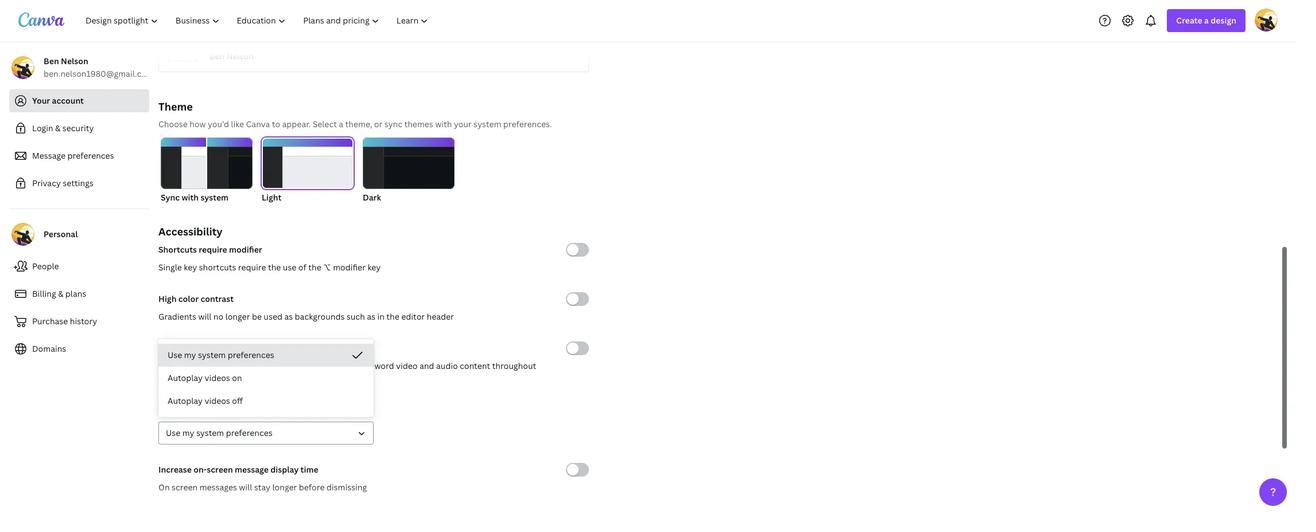 Task type: vqa. For each thing, say whether or not it's contained in the screenshot.
Light 'Button'
yes



Task type: locate. For each thing, give the bounding box(es) containing it.
no
[[213, 312, 223, 323]]

such
[[347, 312, 365, 323]]

autoplay videos off option
[[158, 390, 374, 413]]

light
[[262, 192, 281, 203]]

0 horizontal spatial and
[[263, 361, 278, 372]]

increase on-screen message display time
[[158, 465, 318, 476]]

0 vertical spatial preferences
[[67, 150, 114, 161]]

privacy settings
[[32, 178, 94, 189]]

captions for captions will be generated and displayed for all spoken-word video and audio content throughout canva
[[158, 361, 193, 372]]

require
[[199, 245, 227, 255], [238, 262, 266, 273]]

as right used
[[284, 312, 293, 323]]

1 vertical spatial require
[[238, 262, 266, 273]]

Use my system preferences button
[[158, 422, 374, 445]]

people link
[[9, 255, 149, 278]]

1 captions from the top
[[158, 343, 193, 354]]

⌥
[[323, 262, 331, 273]]

will inside captions will be generated and displayed for all spoken-word video and audio content throughout canva
[[195, 361, 208, 372]]

gradients
[[158, 312, 196, 323]]

my inside the use my system preferences button
[[182, 428, 194, 439]]

0 horizontal spatial with
[[182, 192, 199, 203]]

longer down display
[[272, 483, 297, 494]]

top level navigation element
[[78, 9, 438, 32]]

displayed
[[280, 361, 317, 372]]

canva inside theme choose how you'd like canva to appear. select a theme, or sync themes with your system preferences.
[[246, 119, 270, 130]]

theme choose how you'd like canva to appear. select a theme, or sync themes with your system preferences.
[[158, 100, 552, 130]]

the
[[268, 262, 281, 273], [308, 262, 321, 273], [386, 312, 399, 323]]

autoplay inside option
[[168, 373, 203, 384]]

1 horizontal spatial be
[[252, 312, 262, 323]]

key right the "single"
[[184, 262, 197, 273]]

be up autoplay videos on
[[210, 361, 220, 372]]

spoken-
[[344, 361, 374, 372]]

autoplay videos on
[[168, 373, 242, 384]]

or
[[374, 119, 382, 130]]

use my system preferences inside option
[[168, 350, 274, 361]]

and
[[263, 361, 278, 372], [420, 361, 434, 372]]

videos for on
[[205, 373, 230, 384]]

preferences inside the "message preferences" link
[[67, 150, 114, 161]]

color
[[178, 294, 199, 305]]

be left used
[[252, 312, 262, 323]]

1 vertical spatial preferences
[[228, 350, 274, 361]]

nelson down the top level navigation element
[[227, 51, 254, 61]]

canva inside captions will be generated and displayed for all spoken-word video and audio content throughout canva
[[158, 374, 182, 385]]

1 horizontal spatial and
[[420, 361, 434, 372]]

message preferences link
[[9, 145, 149, 168]]

with
[[435, 119, 452, 130], [182, 192, 199, 203]]

1 vertical spatial captions
[[158, 361, 193, 372]]

single key shortcuts require the use of the ⌥ modifier key
[[158, 262, 381, 273]]

0 vertical spatial modifier
[[229, 245, 262, 255]]

use my system preferences
[[168, 350, 274, 361], [166, 428, 272, 439]]

of
[[298, 262, 306, 273]]

require up shortcuts
[[199, 245, 227, 255]]

will up autoplay videos on
[[195, 361, 208, 372]]

select
[[313, 119, 337, 130]]

use my system preferences up on
[[168, 350, 274, 361]]

1 vertical spatial use
[[166, 428, 180, 439]]

1 horizontal spatial with
[[435, 119, 452, 130]]

use down autoplay videos
[[166, 428, 180, 439]]

create a design
[[1176, 15, 1236, 26]]

1 horizontal spatial key
[[368, 262, 381, 273]]

theme
[[158, 100, 193, 114]]

0 vertical spatial with
[[435, 119, 452, 130]]

0 horizontal spatial as
[[284, 312, 293, 323]]

captions for captions
[[158, 343, 193, 354]]

message preferences
[[32, 150, 114, 161]]

system up autoplay videos on
[[198, 350, 226, 361]]

2 captions from the top
[[158, 361, 193, 372]]

your
[[454, 119, 472, 130]]

captions up autoplay videos on
[[158, 361, 193, 372]]

& for login
[[55, 123, 60, 134]]

0 vertical spatial longer
[[225, 312, 250, 323]]

1 horizontal spatial require
[[238, 262, 266, 273]]

used
[[264, 312, 282, 323]]

ben inside ben nelson ben.nelson1980@gmail.com
[[44, 56, 59, 67]]

generated
[[222, 361, 261, 372]]

2 vertical spatial preferences
[[226, 428, 272, 439]]

the left "⌥"
[[308, 262, 321, 273]]

be
[[252, 312, 262, 323], [210, 361, 220, 372]]

modifier right "⌥"
[[333, 262, 366, 273]]

nelson for ben nelson
[[227, 51, 254, 61]]

single
[[158, 262, 182, 273]]

0 vertical spatial will
[[198, 312, 211, 323]]

system right your
[[474, 119, 501, 130]]

videos for off
[[205, 396, 230, 407]]

2 key from the left
[[368, 262, 381, 273]]

0 vertical spatial use
[[168, 350, 182, 361]]

dark
[[363, 192, 381, 203]]

autoplay videos
[[158, 405, 222, 416]]

ben down the top level navigation element
[[209, 51, 225, 61]]

a right select
[[339, 119, 343, 130]]

0 horizontal spatial key
[[184, 262, 197, 273]]

1 vertical spatial screen
[[172, 483, 198, 494]]

& inside 'link'
[[55, 123, 60, 134]]

1 horizontal spatial canva
[[246, 119, 270, 130]]

1 horizontal spatial as
[[367, 312, 375, 323]]

and left displayed
[[263, 361, 278, 372]]

choose
[[158, 119, 188, 130]]

use my system preferences option
[[158, 344, 374, 367]]

settings
[[63, 178, 94, 189]]

0 vertical spatial use my system preferences
[[168, 350, 274, 361]]

will left 'no'
[[198, 312, 211, 323]]

1 horizontal spatial ben
[[209, 51, 225, 61]]

create
[[1176, 15, 1202, 26]]

preferences
[[67, 150, 114, 161], [228, 350, 274, 361], [226, 428, 272, 439]]

0 horizontal spatial ben
[[44, 56, 59, 67]]

0 vertical spatial screen
[[207, 465, 233, 476]]

2 and from the left
[[420, 361, 434, 372]]

0 horizontal spatial a
[[339, 119, 343, 130]]

1 horizontal spatial longer
[[272, 483, 297, 494]]

system up accessibility
[[201, 192, 228, 203]]

use up autoplay videos on
[[168, 350, 182, 361]]

preferences inside use my system preferences button
[[228, 350, 274, 361]]

1 vertical spatial a
[[339, 119, 343, 130]]

videos inside autoplay videos off button
[[205, 396, 230, 407]]

0 horizontal spatial longer
[[225, 312, 250, 323]]

on
[[232, 373, 242, 384]]

1 vertical spatial &
[[58, 289, 63, 300]]

1 vertical spatial will
[[195, 361, 208, 372]]

ben.nelson1980@gmail.com
[[44, 68, 154, 79]]

ben up your account
[[44, 56, 59, 67]]

1 horizontal spatial a
[[1204, 15, 1209, 26]]

1 vertical spatial use my system preferences
[[166, 428, 272, 439]]

0 vertical spatial a
[[1204, 15, 1209, 26]]

0 vertical spatial captions
[[158, 343, 193, 354]]

longer right 'no'
[[225, 312, 250, 323]]

captions
[[158, 343, 193, 354], [158, 361, 193, 372]]

1 vertical spatial canva
[[158, 374, 182, 385]]

require right shortcuts
[[238, 262, 266, 273]]

design
[[1211, 15, 1236, 26]]

canva up autoplay videos
[[158, 374, 182, 385]]

captions down gradients
[[158, 343, 193, 354]]

with right 'sync' in the top left of the page
[[182, 192, 199, 203]]

my up autoplay videos on
[[184, 350, 196, 361]]

canva left to on the top left of the page
[[246, 119, 270, 130]]

0 horizontal spatial canva
[[158, 374, 182, 385]]

modifier up single key shortcuts require the use of the ⌥ modifier key
[[229, 245, 262, 255]]

0 vertical spatial canva
[[246, 119, 270, 130]]

nelson inside ben nelson ben.nelson1980@gmail.com
[[61, 56, 88, 67]]

will
[[198, 312, 211, 323], [195, 361, 208, 372], [239, 483, 252, 494]]

on-
[[194, 465, 207, 476]]

1 as from the left
[[284, 312, 293, 323]]

0 horizontal spatial nelson
[[61, 56, 88, 67]]

key
[[184, 262, 197, 273], [368, 262, 381, 273]]

editor
[[401, 312, 425, 323]]

increase
[[158, 465, 192, 476]]

system inside option
[[198, 350, 226, 361]]

preferences down off
[[226, 428, 272, 439]]

use my system preferences down autoplay videos off
[[166, 428, 272, 439]]

key right "⌥"
[[368, 262, 381, 273]]

purchase history link
[[9, 311, 149, 333]]

a left design in the top of the page
[[1204, 15, 1209, 26]]

Light button
[[262, 138, 354, 204]]

& left plans
[[58, 289, 63, 300]]

nelson
[[227, 51, 254, 61], [61, 56, 88, 67]]

& right login
[[55, 123, 60, 134]]

my
[[184, 350, 196, 361], [182, 428, 194, 439]]

preferences down the login & security 'link' on the left of page
[[67, 150, 114, 161]]

1 and from the left
[[263, 361, 278, 372]]

screen up messages at the bottom left
[[207, 465, 233, 476]]

will left stay
[[239, 483, 252, 494]]

autoplay inside option
[[168, 396, 203, 407]]

1 vertical spatial be
[[210, 361, 220, 372]]

the left use
[[268, 262, 281, 273]]

autoplay for autoplay videos off
[[168, 396, 203, 407]]

preferences up on
[[228, 350, 274, 361]]

ben
[[209, 51, 225, 61], [44, 56, 59, 67]]

use
[[168, 350, 182, 361], [166, 428, 180, 439]]

and right the video
[[420, 361, 434, 372]]

autoplay
[[168, 373, 203, 384], [168, 396, 203, 407], [158, 405, 194, 416]]

1 horizontal spatial screen
[[207, 465, 233, 476]]

1 vertical spatial with
[[182, 192, 199, 203]]

Dark button
[[363, 138, 455, 204]]

my down autoplay videos
[[182, 428, 194, 439]]

autoplay videos on option
[[158, 367, 374, 390]]

1 vertical spatial modifier
[[333, 262, 366, 273]]

your account
[[32, 95, 84, 106]]

screen
[[207, 465, 233, 476], [172, 483, 198, 494]]

nelson up ben.nelson1980@gmail.com
[[61, 56, 88, 67]]

longer
[[225, 312, 250, 323], [272, 483, 297, 494]]

0 vertical spatial &
[[55, 123, 60, 134]]

1 vertical spatial longer
[[272, 483, 297, 494]]

as left in on the bottom of the page
[[367, 312, 375, 323]]

list box
[[158, 344, 374, 413]]

modifier
[[229, 245, 262, 255], [333, 262, 366, 273]]

purchase
[[32, 316, 68, 327]]

videos inside autoplay videos on button
[[205, 373, 230, 384]]

the right in on the bottom of the page
[[386, 312, 399, 323]]

ben nelson ben.nelson1980@gmail.com
[[44, 56, 154, 79]]

0 horizontal spatial be
[[210, 361, 220, 372]]

shortcuts
[[199, 262, 236, 273]]

0 horizontal spatial modifier
[[229, 245, 262, 255]]

system inside theme choose how you'd like canva to appear. select a theme, or sync themes with your system preferences.
[[474, 119, 501, 130]]

0 vertical spatial my
[[184, 350, 196, 361]]

screen down increase
[[172, 483, 198, 494]]

with left your
[[435, 119, 452, 130]]

1 vertical spatial my
[[182, 428, 194, 439]]

captions inside captions will be generated and displayed for all spoken-word video and audio content throughout canva
[[158, 361, 193, 372]]

1 horizontal spatial nelson
[[227, 51, 254, 61]]

0 vertical spatial require
[[199, 245, 227, 255]]

contrast
[[201, 294, 234, 305]]

&
[[55, 123, 60, 134], [58, 289, 63, 300]]



Task type: describe. For each thing, give the bounding box(es) containing it.
ben for ben nelson ben.nelson1980@gmail.com
[[44, 56, 59, 67]]

off
[[232, 396, 243, 407]]

will for no
[[198, 312, 211, 323]]

use
[[283, 262, 296, 273]]

purchase history
[[32, 316, 97, 327]]

account
[[52, 95, 84, 106]]

header
[[427, 312, 454, 323]]

theme,
[[345, 119, 372, 130]]

word
[[374, 361, 394, 372]]

login
[[32, 123, 53, 134]]

system inside button
[[201, 192, 228, 203]]

appear.
[[282, 119, 311, 130]]

your
[[32, 95, 50, 106]]

in
[[377, 312, 384, 323]]

autoplay for autoplay videos
[[158, 405, 194, 416]]

system down autoplay videos
[[196, 428, 224, 439]]

autoplay videos off
[[168, 396, 243, 407]]

use inside use my system preferences button
[[168, 350, 182, 361]]

personal
[[44, 229, 78, 240]]

all
[[333, 361, 342, 372]]

my inside use my system preferences button
[[184, 350, 196, 361]]

0 horizontal spatial the
[[268, 262, 281, 273]]

you'd
[[208, 119, 229, 130]]

list box containing use my system preferences
[[158, 344, 374, 413]]

privacy
[[32, 178, 61, 189]]

0 vertical spatial be
[[252, 312, 262, 323]]

ben nelson
[[209, 51, 254, 61]]

plans
[[65, 289, 86, 300]]

throughout
[[492, 361, 536, 372]]

disconnect button
[[516, 35, 579, 58]]

ben nelson image
[[1255, 8, 1278, 31]]

stay
[[254, 483, 270, 494]]

will for be
[[195, 361, 208, 372]]

shortcuts require modifier
[[158, 245, 262, 255]]

privacy settings link
[[9, 172, 149, 195]]

autoplay for autoplay videos on
[[168, 373, 203, 384]]

1 horizontal spatial the
[[308, 262, 321, 273]]

login & security
[[32, 123, 94, 134]]

backgrounds
[[295, 312, 345, 323]]

display
[[270, 465, 299, 476]]

time
[[301, 465, 318, 476]]

video
[[396, 361, 418, 372]]

with inside theme choose how you'd like canva to appear. select a theme, or sync themes with your system preferences.
[[435, 119, 452, 130]]

messages
[[200, 483, 237, 494]]

autoplay videos on button
[[158, 367, 374, 390]]

preferences inside the use my system preferences button
[[226, 428, 272, 439]]

sync with system
[[161, 192, 228, 203]]

1 horizontal spatial modifier
[[333, 262, 366, 273]]

2 vertical spatial will
[[239, 483, 252, 494]]

with inside button
[[182, 192, 199, 203]]

to
[[272, 119, 280, 130]]

captions will be generated and displayed for all spoken-word video and audio content throughout canva
[[158, 361, 536, 385]]

billing & plans
[[32, 289, 86, 300]]

accessibility
[[158, 225, 223, 239]]

domains link
[[9, 338, 149, 361]]

a inside theme choose how you'd like canva to appear. select a theme, or sync themes with your system preferences.
[[339, 119, 343, 130]]

shortcuts
[[158, 245, 197, 255]]

preferences.
[[503, 119, 552, 130]]

history
[[70, 316, 97, 327]]

dismissing
[[326, 483, 367, 494]]

0 horizontal spatial screen
[[172, 483, 198, 494]]

2 as from the left
[[367, 312, 375, 323]]

security
[[62, 123, 94, 134]]

themes
[[404, 119, 433, 130]]

billing & plans link
[[9, 283, 149, 306]]

gradients will no longer be used as backgrounds such as in the editor header
[[158, 312, 454, 323]]

message
[[235, 465, 269, 476]]

use inside the use my system preferences button
[[166, 428, 180, 439]]

like
[[231, 119, 244, 130]]

sync
[[384, 119, 402, 130]]

ben for ben nelson
[[209, 51, 225, 61]]

how
[[190, 119, 206, 130]]

audio
[[436, 361, 458, 372]]

Sync with system button
[[161, 138, 253, 204]]

people
[[32, 261, 59, 272]]

login & security link
[[9, 117, 149, 140]]

2 horizontal spatial the
[[386, 312, 399, 323]]

use my system preferences button
[[158, 344, 374, 367]]

before
[[299, 483, 325, 494]]

high color contrast
[[158, 294, 234, 305]]

disconnect
[[526, 41, 570, 52]]

0 horizontal spatial require
[[199, 245, 227, 255]]

high
[[158, 294, 176, 305]]

1 key from the left
[[184, 262, 197, 273]]

your account link
[[9, 90, 149, 112]]

autoplay videos off button
[[158, 390, 374, 413]]

message
[[32, 150, 65, 161]]

& for billing
[[58, 289, 63, 300]]

a inside dropdown button
[[1204, 15, 1209, 26]]

on
[[158, 483, 170, 494]]

billing
[[32, 289, 56, 300]]

be inside captions will be generated and displayed for all spoken-word video and audio content throughout canva
[[210, 361, 220, 372]]

create a design button
[[1167, 9, 1245, 32]]

domains
[[32, 344, 66, 355]]

nelson for ben nelson ben.nelson1980@gmail.com
[[61, 56, 88, 67]]

sync
[[161, 192, 180, 203]]



